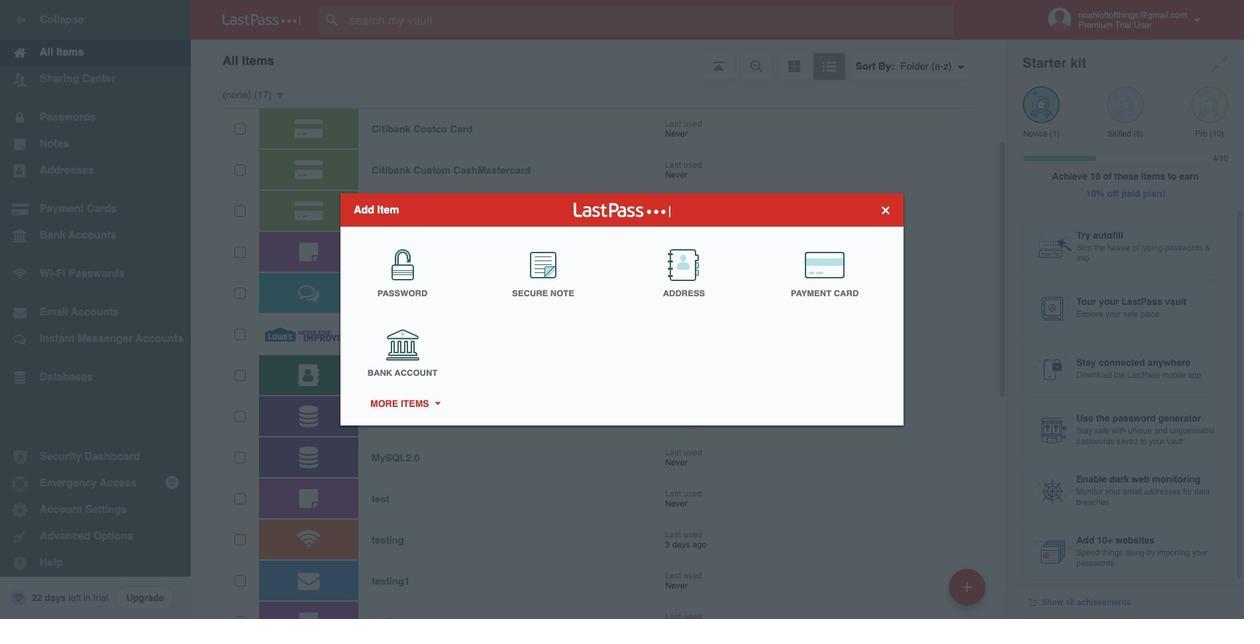 Task type: locate. For each thing, give the bounding box(es) containing it.
caret right image
[[433, 402, 442, 405]]

lastpass image
[[223, 14, 301, 26]]

vault options navigation
[[191, 40, 1007, 80]]

dialog
[[341, 194, 904, 425]]

search my vault text field
[[319, 5, 980, 34]]



Task type: describe. For each thing, give the bounding box(es) containing it.
Search search field
[[319, 5, 980, 34]]

main navigation navigation
[[0, 0, 191, 619]]

new item navigation
[[944, 565, 994, 619]]

new item image
[[963, 582, 972, 592]]



